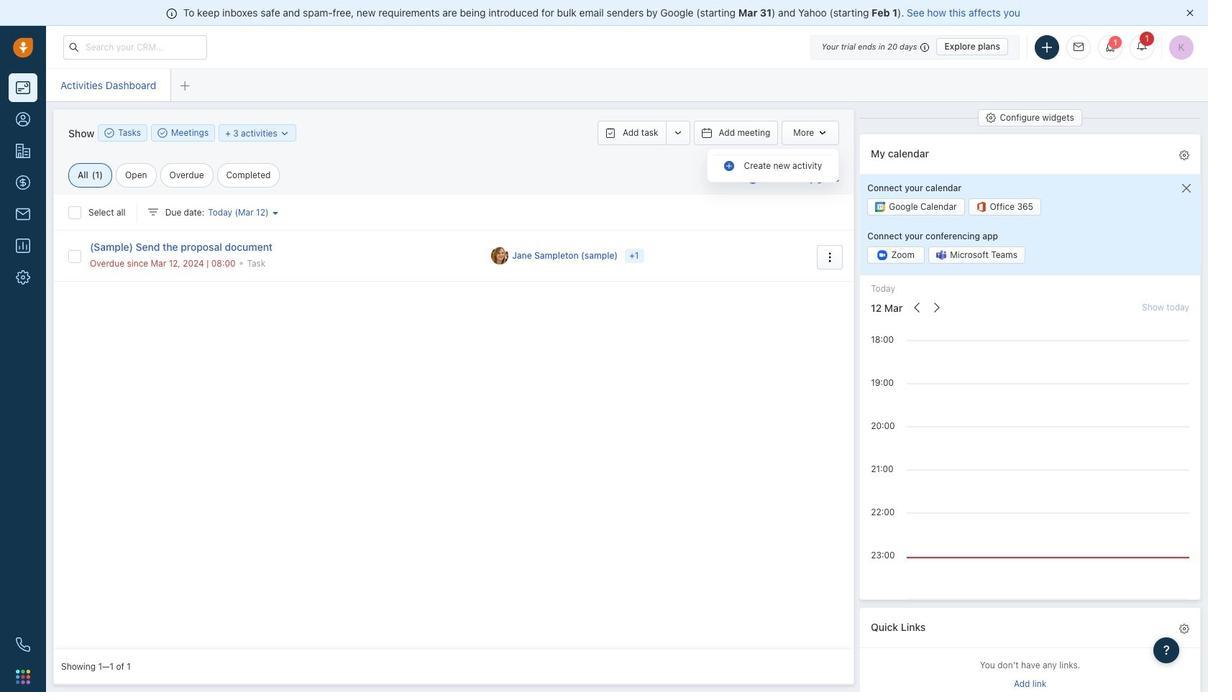Task type: describe. For each thing, give the bounding box(es) containing it.
close image
[[1187, 9, 1194, 17]]

send email image
[[1074, 43, 1084, 52]]

Search your CRM... text field
[[63, 35, 207, 59]]

down image
[[280, 128, 290, 138]]



Task type: locate. For each thing, give the bounding box(es) containing it.
phone image
[[16, 638, 30, 652]]

freshworks switcher image
[[16, 670, 30, 685]]

phone element
[[9, 631, 37, 660]]



Task type: vqa. For each thing, say whether or not it's contained in the screenshot.
down image
yes



